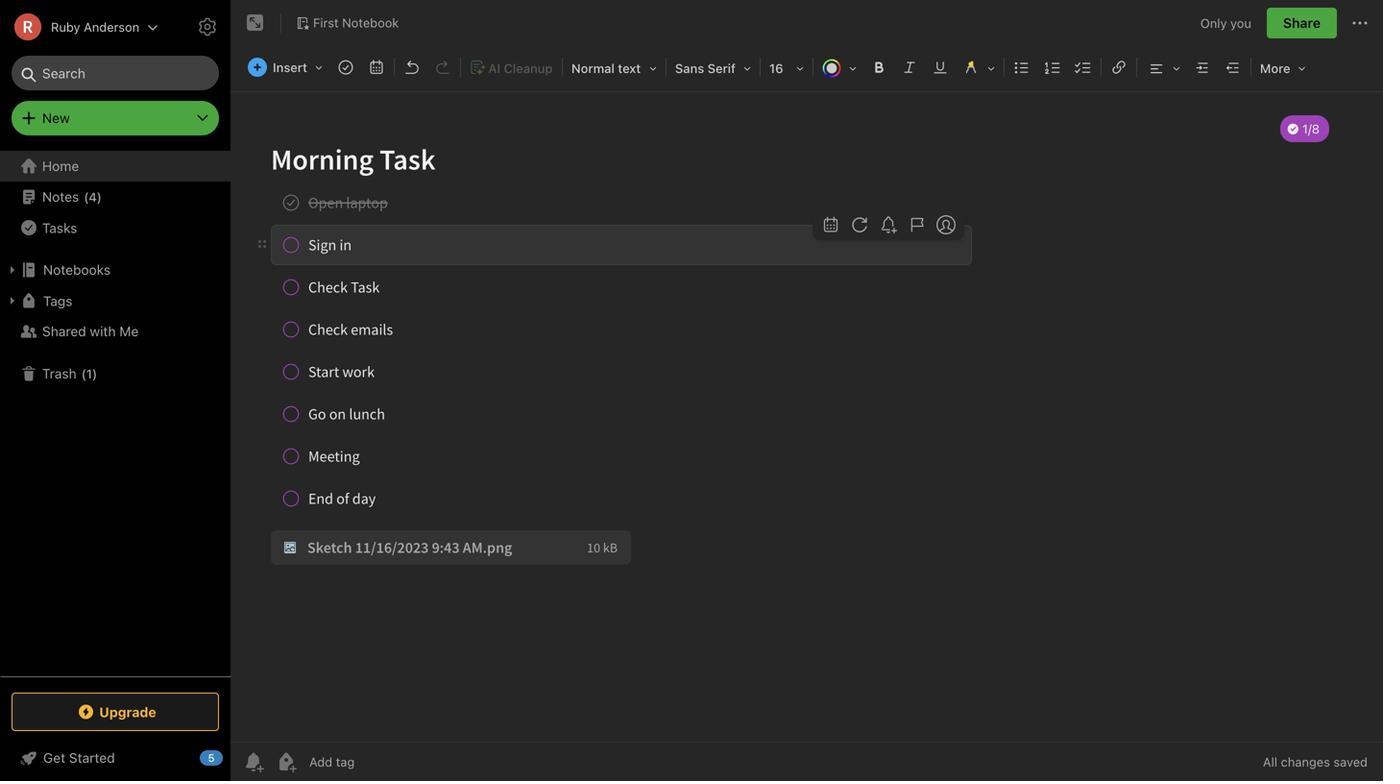 Task type: locate. For each thing, give the bounding box(es) containing it.
0 vertical spatial )
[[97, 190, 102, 204]]

me
[[119, 323, 139, 339]]

tasks button
[[0, 212, 230, 243]]

1 vertical spatial (
[[81, 366, 86, 381]]

all
[[1264, 755, 1278, 769]]

)
[[97, 190, 102, 204], [92, 366, 97, 381]]

( for trash
[[81, 366, 86, 381]]

with
[[90, 323, 116, 339]]

text
[[618, 61, 641, 75]]

Help and Learning task checklist field
[[0, 743, 231, 774]]

expand tags image
[[5, 293, 20, 309]]

first notebook button
[[289, 10, 406, 37]]

trash
[[42, 366, 77, 382]]

tree containing home
[[0, 151, 231, 676]]

( inside notes ( 4 )
[[84, 190, 89, 204]]

first
[[313, 15, 339, 30]]

notebooks
[[43, 262, 111, 278]]

0 vertical spatial (
[[84, 190, 89, 204]]

ruby
[[51, 20, 80, 34]]

Search text field
[[25, 56, 206, 90]]

trash ( 1 )
[[42, 366, 97, 382]]

undo image
[[399, 54, 426, 81]]

Note Editor text field
[[231, 92, 1384, 742]]

shared with me link
[[0, 316, 230, 347]]

new button
[[12, 101, 219, 136]]

5
[[208, 752, 215, 765]]

click to collapse image
[[223, 746, 238, 769]]

Highlight field
[[956, 54, 1002, 82]]

numbered list image
[[1040, 54, 1067, 81]]

only
[[1201, 16, 1228, 30]]

None search field
[[25, 56, 206, 90]]

anderson
[[84, 20, 140, 34]]

note window element
[[231, 0, 1384, 781]]

notebook
[[342, 15, 399, 30]]

) right trash
[[92, 366, 97, 381]]

) inside notes ( 4 )
[[97, 190, 102, 204]]

) inside "trash ( 1 )"
[[92, 366, 97, 381]]

outdent image
[[1221, 54, 1247, 81]]

notes ( 4 )
[[42, 189, 102, 205]]

you
[[1231, 16, 1252, 30]]

upgrade
[[99, 704, 156, 720]]

insert
[[273, 60, 307, 74]]

Add tag field
[[308, 754, 452, 770]]

notes
[[42, 189, 79, 205]]

shared with me
[[42, 323, 139, 339]]

all changes saved
[[1264, 755, 1369, 769]]

normal
[[572, 61, 615, 75]]

notebooks link
[[0, 255, 230, 285]]

more
[[1261, 61, 1291, 75]]

tags
[[43, 293, 72, 309]]

add tag image
[[275, 751, 298, 774]]

get started
[[43, 750, 115, 766]]

More actions field
[[1349, 8, 1372, 38]]

Account field
[[0, 8, 159, 46]]

new
[[42, 110, 70, 126]]

(
[[84, 190, 89, 204], [81, 366, 86, 381]]

shared
[[42, 323, 86, 339]]

) down home link
[[97, 190, 102, 204]]

bulleted list image
[[1009, 54, 1036, 81]]

1 vertical spatial )
[[92, 366, 97, 381]]

tree
[[0, 151, 231, 676]]

add a reminder image
[[242, 751, 265, 774]]

( right trash
[[81, 366, 86, 381]]

( right 'notes'
[[84, 190, 89, 204]]

sans serif
[[676, 61, 736, 75]]

underline image
[[927, 54, 954, 81]]

expand note image
[[244, 12, 267, 35]]

normal text
[[572, 61, 641, 75]]

Heading level field
[[565, 54, 664, 82]]

serif
[[708, 61, 736, 75]]

( inside "trash ( 1 )"
[[81, 366, 86, 381]]

changes
[[1282, 755, 1331, 769]]

Font color field
[[816, 54, 864, 82]]



Task type: describe. For each thing, give the bounding box(es) containing it.
saved
[[1334, 755, 1369, 769]]

bold image
[[866, 54, 893, 81]]

share
[[1284, 15, 1321, 31]]

settings image
[[196, 15, 219, 38]]

tasks
[[42, 220, 77, 236]]

( for notes
[[84, 190, 89, 204]]

first notebook
[[313, 15, 399, 30]]

get
[[43, 750, 65, 766]]

started
[[69, 750, 115, 766]]

italic image
[[897, 54, 924, 81]]

1
[[86, 366, 92, 381]]

) for trash
[[92, 366, 97, 381]]

upgrade button
[[12, 693, 219, 731]]

more actions image
[[1349, 12, 1372, 35]]

Insert field
[[243, 54, 330, 81]]

More field
[[1254, 54, 1313, 82]]

expand notebooks image
[[5, 262, 20, 278]]

Font size field
[[763, 54, 811, 82]]

tags button
[[0, 285, 230, 316]]

ruby anderson
[[51, 20, 140, 34]]

calendar event image
[[363, 54, 390, 81]]

Alignment field
[[1140, 54, 1188, 82]]

checklist image
[[1071, 54, 1097, 81]]

) for notes
[[97, 190, 102, 204]]

home link
[[0, 151, 231, 182]]

home
[[42, 158, 79, 174]]

insert link image
[[1106, 54, 1133, 81]]

sans
[[676, 61, 705, 75]]

only you
[[1201, 16, 1252, 30]]

task image
[[332, 54, 359, 81]]

16
[[770, 61, 784, 75]]

Font family field
[[669, 54, 758, 82]]

indent image
[[1190, 54, 1217, 81]]

4
[[89, 190, 97, 204]]

share button
[[1268, 8, 1338, 38]]



Task type: vqa. For each thing, say whether or not it's contained in the screenshot.
) in the trash ( 1 )
yes



